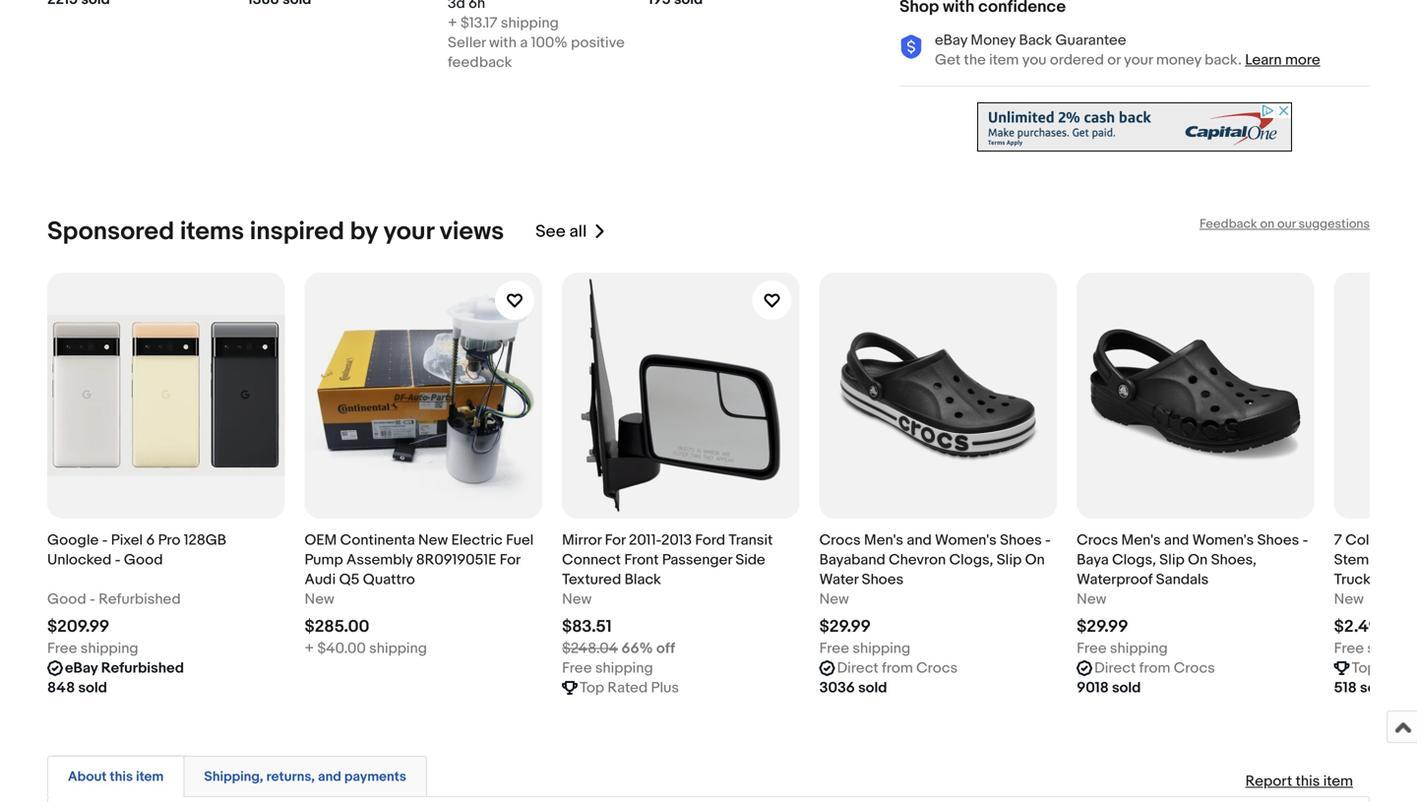 Task type: vqa. For each thing, say whether or not it's contained in the screenshot.


Task type: locate. For each thing, give the bounding box(es) containing it.
shipping up top rated
[[1368, 640, 1418, 657]]

on inside crocs men's and women's shoes - bayaband chevron clogs, slip on water shoes new $29.99 free shipping
[[1026, 551, 1045, 569]]

free down $209.99
[[47, 640, 77, 657]]

ebay for ebay money back guarantee
[[935, 31, 968, 49]]

2 men's from the left
[[1122, 531, 1161, 549]]

1 vertical spatial +
[[305, 640, 314, 657]]

slip left "baya"
[[997, 551, 1022, 569]]

1 horizontal spatial direct from crocs text field
[[1095, 658, 1216, 678]]

slip
[[997, 551, 1022, 569], [1160, 551, 1185, 569]]

guarantee
[[1056, 31, 1127, 49]]

2 direct from crocs text field from the left
[[1095, 658, 1216, 678]]

new up 8r0919051e
[[418, 531, 448, 549]]

2 horizontal spatial new text field
[[1335, 589, 1364, 609]]

men's inside crocs men's and women's shoes - baya clogs, slip on shoes, waterproof sandals new $29.99 free shipping
[[1122, 531, 1161, 549]]

clogs,
[[950, 551, 994, 569], [1113, 551, 1157, 569]]

- inside crocs men's and women's shoes - baya clogs, slip on shoes, waterproof sandals new $29.99 free shipping
[[1303, 531, 1309, 549]]

- inside crocs men's and women's shoes - bayaband chevron clogs, slip on water shoes new $29.99 free shipping
[[1046, 531, 1051, 549]]

this right about
[[110, 769, 133, 785]]

4 sold from the left
[[1361, 679, 1390, 697]]

1 men's from the left
[[864, 531, 904, 549]]

ebay inside ebay refurbished 'text box'
[[65, 659, 98, 677]]

free inside mirror for 2011-2013 ford transit connect front passenger side textured black new $83.51 $248.04 66% off free shipping
[[562, 659, 592, 677]]

our
[[1278, 216, 1296, 232]]

clogs, right chevron
[[950, 551, 994, 569]]

shipping inside the good - refurbished $209.99 free shipping
[[80, 640, 138, 657]]

0 vertical spatial +
[[448, 14, 457, 32]]

on up sandals
[[1188, 551, 1208, 569]]

on
[[1261, 216, 1275, 232]]

free shipping text field for $2.49
[[1335, 639, 1418, 658]]

refurbished
[[99, 590, 181, 608], [101, 659, 184, 677]]

free down $29.99 text field
[[1077, 640, 1107, 657]]

clogs, up waterproof
[[1113, 551, 1157, 569]]

$13.17
[[461, 14, 498, 32]]

new text field down textured
[[562, 589, 592, 609]]

new text field down audi
[[305, 589, 335, 609]]

1 horizontal spatial clogs,
[[1113, 551, 1157, 569]]

$29.99 down water
[[820, 617, 871, 637]]

0 horizontal spatial on
[[1026, 551, 1045, 569]]

mirror for 2011-2013 ford transit connect front passenger side textured black new $83.51 $248.04 66% off free shipping
[[562, 531, 773, 677]]

good - refurbished $209.99 free shipping
[[47, 590, 181, 657]]

new up $2.49 text box
[[1335, 590, 1364, 608]]

advertisement region
[[978, 102, 1293, 151]]

good down 6
[[124, 551, 163, 569]]

color
[[1346, 531, 1383, 549]]

sold for good - refurbished $209.99 free shipping
[[78, 679, 107, 697]]

report this item
[[1246, 773, 1354, 790]]

shipping down $29.99 text box
[[853, 640, 911, 657]]

shipping up a
[[501, 14, 559, 32]]

on inside crocs men's and women's shoes - baya clogs, slip on shoes, waterproof sandals new $29.99 free shipping
[[1188, 551, 1208, 569]]

1 horizontal spatial new text field
[[820, 589, 849, 609]]

tab list
[[47, 752, 1370, 797]]

and up chevron
[[907, 531, 932, 549]]

0 horizontal spatial good
[[47, 590, 86, 608]]

women's up the shoes,
[[1193, 531, 1254, 549]]

direct from crocs
[[837, 659, 958, 677], [1095, 659, 1216, 677]]

1 horizontal spatial ebay
[[935, 31, 968, 49]]

and inside crocs men's and women's shoes - bayaband chevron clogs, slip on water shoes new $29.99 free shipping
[[907, 531, 932, 549]]

and inside crocs men's and women's shoes - baya clogs, slip on shoes, waterproof sandals new $29.99 free shipping
[[1165, 531, 1190, 549]]

2 on from the left
[[1188, 551, 1208, 569]]

side
[[736, 551, 766, 569]]

and right returns,
[[318, 769, 341, 785]]

$29.99 text field
[[1077, 617, 1129, 637]]

new down textured
[[562, 590, 592, 608]]

$83.51 text field
[[562, 617, 612, 637]]

2 clogs, from the left
[[1113, 551, 1157, 569]]

rated up 518 sold
[[1380, 659, 1418, 677]]

0 horizontal spatial for
[[500, 551, 521, 569]]

payments
[[344, 769, 407, 785]]

Good - Refurbished text field
[[47, 589, 181, 609]]

direct up 3036 sold
[[837, 659, 879, 677]]

0 horizontal spatial rated
[[608, 679, 648, 697]]

Top Rated text field
[[1352, 658, 1418, 678]]

new inside 7 color meta new $2.49 free shipping
[[1335, 590, 1364, 608]]

this right report
[[1296, 773, 1321, 790]]

slip inside crocs men's and women's shoes - bayaband chevron clogs, slip on water shoes new $29.99 free shipping
[[997, 551, 1022, 569]]

new text field for $83.51
[[562, 589, 592, 609]]

refurbished down the good - refurbished $209.99 free shipping
[[101, 659, 184, 677]]

free shipping text field down $209.99
[[47, 639, 138, 658]]

transit
[[729, 531, 773, 549]]

back
[[1019, 31, 1053, 49]]

1 horizontal spatial item
[[990, 51, 1019, 69]]

1 horizontal spatial men's
[[1122, 531, 1161, 549]]

new
[[418, 531, 448, 549], [305, 590, 335, 608], [562, 590, 592, 608], [820, 590, 849, 608], [1077, 590, 1107, 608], [1335, 590, 1364, 608]]

women's up chevron
[[935, 531, 997, 549]]

ebay money back guarantee
[[935, 31, 1127, 49]]

2 direct from crocs from the left
[[1095, 659, 1216, 677]]

new text field up $2.49 text box
[[1335, 589, 1364, 609]]

1 horizontal spatial new text field
[[1077, 589, 1107, 609]]

1 sold from the left
[[78, 679, 107, 697]]

0 horizontal spatial +
[[305, 640, 314, 657]]

good inside google - pixel 6 pro 128gb unlocked - good
[[124, 551, 163, 569]]

1 direct from crocs text field from the left
[[837, 658, 958, 678]]

1 women's from the left
[[935, 531, 997, 549]]

1 direct from the left
[[837, 659, 879, 677]]

learn more link
[[1246, 51, 1321, 69]]

Free shipping text field
[[47, 639, 138, 658], [820, 639, 911, 658], [1335, 639, 1418, 658], [562, 658, 653, 678]]

8r0919051e
[[416, 551, 497, 569]]

1 new text field from the left
[[562, 589, 592, 609]]

ebay up 848 sold text box
[[65, 659, 98, 677]]

free down $248.04
[[562, 659, 592, 677]]

your right or
[[1124, 51, 1153, 69]]

0 horizontal spatial this
[[110, 769, 133, 785]]

New text field
[[305, 589, 335, 609], [820, 589, 849, 609], [1335, 589, 1364, 609]]

men's inside crocs men's and women's shoes - bayaband chevron clogs, slip on water shoes new $29.99 free shipping
[[864, 531, 904, 549]]

women's
[[935, 531, 997, 549], [1193, 531, 1254, 549]]

bayaband
[[820, 551, 886, 569]]

direct from crocs up 3036 sold
[[837, 659, 958, 677]]

3 sold from the left
[[1112, 679, 1141, 697]]

shoes inside crocs men's and women's shoes - baya clogs, slip on shoes, waterproof sandals new $29.99 free shipping
[[1258, 531, 1300, 549]]

eBay Refurbished text field
[[65, 658, 184, 678]]

item down money
[[990, 51, 1019, 69]]

1 vertical spatial rated
[[608, 679, 648, 697]]

crocs down crocs men's and women's shoes - baya clogs, slip on shoes, waterproof sandals new $29.99 free shipping at the right bottom of page
[[1174, 659, 1216, 677]]

shipping, returns, and payments button
[[204, 768, 407, 786]]

about this item button
[[68, 768, 164, 786]]

sold right 3036
[[859, 679, 888, 697]]

1 horizontal spatial your
[[1124, 51, 1153, 69]]

1 horizontal spatial rated
[[1380, 659, 1418, 677]]

New text field
[[562, 589, 592, 609], [1077, 589, 1107, 609]]

men's up bayaband
[[864, 531, 904, 549]]

shipping inside crocs men's and women's shoes - baya clogs, slip on shoes, waterproof sandals new $29.99 free shipping
[[1110, 640, 1168, 657]]

0 horizontal spatial $29.99
[[820, 617, 871, 637]]

1 vertical spatial ebay
[[65, 659, 98, 677]]

sold right 9018
[[1112, 679, 1141, 697]]

shipping down $29.99 text field
[[1110, 640, 1168, 657]]

1 on from the left
[[1026, 551, 1045, 569]]

1 horizontal spatial good
[[124, 551, 163, 569]]

direct from crocs text field up 3036 sold
[[837, 658, 958, 678]]

2 slip from the left
[[1160, 551, 1185, 569]]

crocs inside crocs men's and women's shoes - bayaband chevron clogs, slip on water shoes new $29.99 free shipping
[[820, 531, 861, 549]]

about this item
[[68, 769, 164, 785]]

your right by in the left of the page
[[384, 216, 434, 247]]

new text field for new
[[1077, 589, 1107, 609]]

+ $40.00 shipping text field
[[305, 639, 427, 658]]

1 horizontal spatial direct from crocs
[[1095, 659, 1216, 677]]

crocs up bayaband
[[820, 531, 861, 549]]

free down $2.49 on the bottom of page
[[1335, 640, 1365, 657]]

66%
[[622, 640, 653, 657]]

new text field up $29.99 text field
[[1077, 589, 1107, 609]]

free shipping text field down $29.99 text box
[[820, 639, 911, 658]]

your
[[1124, 51, 1153, 69], [384, 216, 434, 247]]

good up $209.99
[[47, 590, 86, 608]]

1 horizontal spatial and
[[907, 531, 932, 549]]

this for report
[[1296, 773, 1321, 790]]

from
[[882, 659, 913, 677], [1140, 659, 1171, 677]]

shipping
[[501, 14, 559, 32], [80, 640, 138, 657], [369, 640, 427, 657], [853, 640, 911, 657], [1110, 640, 1168, 657], [1368, 640, 1418, 657], [595, 659, 653, 677]]

0 vertical spatial top
[[1352, 659, 1377, 677]]

0 vertical spatial good
[[124, 551, 163, 569]]

new up $29.99 text field
[[1077, 590, 1107, 608]]

free shipping text field for $209.99
[[47, 639, 138, 658]]

$29.99 inside crocs men's and women's shoes - bayaband chevron clogs, slip on water shoes new $29.99 free shipping
[[820, 617, 871, 637]]

plus
[[651, 679, 679, 697]]

$83.51
[[562, 617, 612, 637]]

direct for crocs men's and women's shoes - baya clogs, slip on shoes, waterproof sandals new $29.99 free shipping
[[1095, 659, 1136, 677]]

2 horizontal spatial item
[[1324, 773, 1354, 790]]

+ up 'seller'
[[448, 14, 457, 32]]

7
[[1335, 531, 1343, 549]]

direct
[[837, 659, 879, 677], [1095, 659, 1136, 677]]

shipping inside + $13.17 shipping seller with a 100% positive feedback
[[501, 14, 559, 32]]

rated left plus
[[608, 679, 648, 697]]

$29.99 inside crocs men's and women's shoes - baya clogs, slip on shoes, waterproof sandals new $29.99 free shipping
[[1077, 617, 1129, 637]]

for down "fuel"
[[500, 551, 521, 569]]

-
[[102, 531, 108, 549], [1046, 531, 1051, 549], [1303, 531, 1309, 549], [115, 551, 121, 569], [90, 590, 95, 608]]

0 horizontal spatial item
[[136, 769, 164, 785]]

shipping up ebay refurbished 'text box'
[[80, 640, 138, 657]]

1 from from the left
[[882, 659, 913, 677]]

1 horizontal spatial on
[[1188, 551, 1208, 569]]

shipping up top rated plus
[[595, 659, 653, 677]]

1 direct from crocs from the left
[[837, 659, 958, 677]]

1 new text field from the left
[[305, 589, 335, 609]]

free down $29.99 text box
[[820, 640, 850, 657]]

ebay up get
[[935, 31, 968, 49]]

2 new text field from the left
[[1077, 589, 1107, 609]]

sold for crocs men's and women's shoes - bayaband chevron clogs, slip on water shoes new $29.99 free shipping
[[859, 679, 888, 697]]

new down audi
[[305, 590, 335, 608]]

item for get the item you ordered or your money back.
[[990, 51, 1019, 69]]

report this item link
[[1236, 763, 1364, 800]]

crocs down crocs men's and women's shoes - bayaband chevron clogs, slip on water shoes new $29.99 free shipping
[[917, 659, 958, 677]]

+
[[448, 14, 457, 32], [305, 640, 314, 657]]

men's up waterproof
[[1122, 531, 1161, 549]]

0 horizontal spatial slip
[[997, 551, 1022, 569]]

you
[[1023, 51, 1047, 69]]

direct from crocs down free shipping text box
[[1095, 659, 1216, 677]]

from up 3036 sold
[[882, 659, 913, 677]]

0 vertical spatial for
[[605, 531, 626, 549]]

rated for top rated
[[1380, 659, 1418, 677]]

0 horizontal spatial direct
[[837, 659, 879, 677]]

518 sold text field
[[1335, 678, 1390, 698]]

0 horizontal spatial from
[[882, 659, 913, 677]]

+ inside the oem continenta new electric fuel pump assembly 8r0919051e for audi q5 quattro new $285.00 + $40.00 shipping
[[305, 640, 314, 657]]

tab list containing about this item
[[47, 752, 1370, 797]]

sold right 848
[[78, 679, 107, 697]]

sold down top rated
[[1361, 679, 1390, 697]]

1 horizontal spatial $29.99
[[1077, 617, 1129, 637]]

from for crocs men's and women's shoes - bayaband chevron clogs, slip on water shoes new $29.99 free shipping
[[882, 659, 913, 677]]

slip up sandals
[[1160, 551, 1185, 569]]

1 slip from the left
[[997, 551, 1022, 569]]

this inside button
[[110, 769, 133, 785]]

ebay
[[935, 31, 968, 49], [65, 659, 98, 677]]

new text field down water
[[820, 589, 849, 609]]

3 new text field from the left
[[1335, 589, 1364, 609]]

get the item you ordered or your money back.
[[935, 51, 1242, 69]]

1 vertical spatial good
[[47, 590, 86, 608]]

$2.49
[[1335, 617, 1379, 637]]

1 $29.99 from the left
[[820, 617, 871, 637]]

1 horizontal spatial direct
[[1095, 659, 1136, 677]]

men's for crocs men's and women's shoes - bayaband chevron clogs, slip on water shoes new $29.99 free shipping
[[864, 531, 904, 549]]

for left 2011-
[[605, 531, 626, 549]]

top up 518 sold text box
[[1352, 659, 1377, 677]]

2 new text field from the left
[[820, 589, 849, 609]]

shoes
[[1000, 531, 1042, 549], [1258, 531, 1300, 549], [862, 571, 904, 588]]

top rated plus
[[580, 679, 679, 697]]

0 horizontal spatial new text field
[[562, 589, 592, 609]]

new text field for $285.00
[[305, 589, 335, 609]]

See all text field
[[536, 221, 587, 242]]

0 horizontal spatial clogs,
[[950, 551, 994, 569]]

0 horizontal spatial new text field
[[305, 589, 335, 609]]

baya
[[1077, 551, 1109, 569]]

women's inside crocs men's and women's shoes - bayaband chevron clogs, slip on water shoes new $29.99 free shipping
[[935, 531, 997, 549]]

0 vertical spatial ebay
[[935, 31, 968, 49]]

new text field for $29.99
[[820, 589, 849, 609]]

free
[[47, 640, 77, 657], [820, 640, 850, 657], [1077, 640, 1107, 657], [1335, 640, 1365, 657], [562, 659, 592, 677]]

$29.99 for crocs men's and women's shoes - baya clogs, slip on shoes, waterproof sandals new $29.99 free shipping
[[1077, 617, 1129, 637]]

1 horizontal spatial +
[[448, 14, 457, 32]]

Direct from Crocs text field
[[837, 658, 958, 678], [1095, 658, 1216, 678]]

shipping right $40.00
[[369, 640, 427, 657]]

0 horizontal spatial top
[[580, 679, 604, 697]]

free shipping text field up top rated
[[1335, 639, 1418, 658]]

0 horizontal spatial direct from crocs text field
[[837, 658, 958, 678]]

1 horizontal spatial shoes
[[1000, 531, 1042, 549]]

1 horizontal spatial this
[[1296, 773, 1321, 790]]

on left "baya"
[[1026, 551, 1045, 569]]

top rated
[[1352, 659, 1418, 677]]

rated for top rated plus
[[608, 679, 648, 697]]

from down free shipping text box
[[1140, 659, 1171, 677]]

0 horizontal spatial your
[[384, 216, 434, 247]]

None text field
[[47, 0, 110, 9]]

views
[[440, 216, 504, 247]]

None text field
[[248, 0, 312, 9], [448, 0, 485, 13], [648, 0, 703, 9], [248, 0, 312, 9], [448, 0, 485, 13], [648, 0, 703, 9]]

feedback
[[448, 54, 512, 71]]

item for about this item
[[136, 769, 164, 785]]

+ $13.17 shipping seller with a 100% positive feedback
[[448, 14, 628, 71]]

0 horizontal spatial direct from crocs
[[837, 659, 958, 677]]

top
[[1352, 659, 1377, 677], [580, 679, 604, 697]]

new down water
[[820, 590, 849, 608]]

1 horizontal spatial slip
[[1160, 551, 1185, 569]]

sponsored items inspired by your views
[[47, 216, 504, 247]]

$29.99
[[820, 617, 871, 637], [1077, 617, 1129, 637]]

rated
[[1380, 659, 1418, 677], [608, 679, 648, 697]]

suggestions
[[1299, 216, 1370, 232]]

2 horizontal spatial shoes
[[1258, 531, 1300, 549]]

0 vertical spatial rated
[[1380, 659, 1418, 677]]

shoes for crocs men's and women's shoes - baya clogs, slip on shoes, waterproof sandals new $29.99 free shipping
[[1258, 531, 1300, 549]]

0 horizontal spatial men's
[[864, 531, 904, 549]]

1 horizontal spatial women's
[[1193, 531, 1254, 549]]

returns,
[[266, 769, 315, 785]]

and inside button
[[318, 769, 341, 785]]

learn more
[[1246, 51, 1321, 69]]

see
[[536, 221, 566, 242]]

pixel
[[111, 531, 143, 549]]

0 vertical spatial refurbished
[[99, 590, 181, 608]]

shipping inside 7 color meta new $2.49 free shipping
[[1368, 640, 1418, 657]]

free shipping text field for $29.99
[[820, 639, 911, 658]]

direct up 9018 sold
[[1095, 659, 1136, 677]]

2 women's from the left
[[1193, 531, 1254, 549]]

refurbished down google - pixel 6 pro 128gb unlocked - good
[[99, 590, 181, 608]]

+ left $40.00
[[305, 640, 314, 657]]

2 direct from the left
[[1095, 659, 1136, 677]]

top down $248.04
[[580, 679, 604, 697]]

women's inside crocs men's and women's shoes - baya clogs, slip on shoes, waterproof sandals new $29.99 free shipping
[[1193, 531, 1254, 549]]

0 horizontal spatial and
[[318, 769, 341, 785]]

free inside crocs men's and women's shoes - bayaband chevron clogs, slip on water shoes new $29.99 free shipping
[[820, 640, 850, 657]]

good
[[124, 551, 163, 569], [47, 590, 86, 608]]

1 horizontal spatial from
[[1140, 659, 1171, 677]]

0 horizontal spatial women's
[[935, 531, 997, 549]]

item inside button
[[136, 769, 164, 785]]

this
[[110, 769, 133, 785], [1296, 773, 1321, 790]]

$29.99 up free shipping text box
[[1077, 617, 1129, 637]]

1 horizontal spatial for
[[605, 531, 626, 549]]

2 sold from the left
[[859, 679, 888, 697]]

0 horizontal spatial ebay
[[65, 659, 98, 677]]

oem
[[305, 531, 337, 549]]

2 horizontal spatial and
[[1165, 531, 1190, 549]]

crocs up "baya"
[[1077, 531, 1119, 549]]

assembly
[[347, 551, 413, 569]]

see all
[[536, 221, 587, 242]]

meta
[[1386, 531, 1418, 549]]

$209.99
[[47, 617, 110, 637]]

1 vertical spatial refurbished
[[101, 659, 184, 677]]

new inside crocs men's and women's shoes - bayaband chevron clogs, slip on water shoes new $29.99 free shipping
[[820, 590, 849, 608]]

2 $29.99 from the left
[[1077, 617, 1129, 637]]

1 clogs, from the left
[[950, 551, 994, 569]]

direct from crocs text field up 9018 sold
[[1095, 658, 1216, 678]]

and for crocs men's and women's shoes - baya clogs, slip on shoes, waterproof sandals new $29.99 free shipping
[[1165, 531, 1190, 549]]

and up sandals
[[1165, 531, 1190, 549]]

previous price $248.04 66% off text field
[[562, 639, 676, 658]]

men's
[[864, 531, 904, 549], [1122, 531, 1161, 549]]

ebay for ebay refurbished
[[65, 659, 98, 677]]

1 vertical spatial for
[[500, 551, 521, 569]]

2 from from the left
[[1140, 659, 1171, 677]]

$29.99 text field
[[820, 617, 871, 637]]

1 vertical spatial top
[[580, 679, 604, 697]]

item right about
[[136, 769, 164, 785]]

1 horizontal spatial top
[[1352, 659, 1377, 677]]

item right report
[[1324, 773, 1354, 790]]

shipping inside crocs men's and women's shoes - bayaband chevron clogs, slip on water shoes new $29.99 free shipping
[[853, 640, 911, 657]]



Task type: describe. For each thing, give the bounding box(es) containing it.
item for report this item
[[1324, 773, 1354, 790]]

Top Rated Plus text field
[[580, 678, 679, 698]]

848
[[47, 679, 75, 697]]

9018 sold text field
[[1077, 678, 1141, 698]]

water
[[820, 571, 859, 588]]

men's for crocs men's and women's shoes - baya clogs, slip on shoes, waterproof sandals new $29.99 free shipping
[[1122, 531, 1161, 549]]

3036 sold text field
[[820, 678, 888, 698]]

about
[[68, 769, 107, 785]]

direct from crocs text field for crocs men's and women's shoes - baya clogs, slip on shoes, waterproof sandals new $29.99 free shipping
[[1095, 658, 1216, 678]]

feedback on our suggestions
[[1200, 216, 1370, 232]]

free inside the good - refurbished $209.99 free shipping
[[47, 640, 77, 657]]

clogs, inside crocs men's and women's shoes - baya clogs, slip on shoes, waterproof sandals new $29.99 free shipping
[[1113, 551, 1157, 569]]

direct for crocs men's and women's shoes - bayaband chevron clogs, slip on water shoes new $29.99 free shipping
[[837, 659, 879, 677]]

shoes for crocs men's and women's shoes - bayaband chevron clogs, slip on water shoes new $29.99 free shipping
[[1000, 531, 1042, 549]]

128gb
[[184, 531, 226, 549]]

for inside mirror for 2011-2013 ford transit connect front passenger side textured black new $83.51 $248.04 66% off free shipping
[[605, 531, 626, 549]]

women's for crocs men's and women's shoes - bayaband chevron clogs, slip on water shoes new $29.99 free shipping
[[935, 531, 997, 549]]

direct from crocs for crocs men's and women's shoes - bayaband chevron clogs, slip on water shoes new $29.99 free shipping
[[837, 659, 958, 677]]

money
[[971, 31, 1016, 49]]

google
[[47, 531, 99, 549]]

9018
[[1077, 679, 1109, 697]]

+ inside + $13.17 shipping seller with a 100% positive feedback
[[448, 14, 457, 32]]

direct from crocs text field for crocs men's and women's shoes - bayaband chevron clogs, slip on water shoes new $29.99 free shipping
[[837, 658, 958, 678]]

6
[[146, 531, 155, 549]]

sold for 7 color meta new $2.49 free shipping
[[1361, 679, 1390, 697]]

$285.00
[[305, 617, 370, 637]]

with details__icon image
[[900, 35, 923, 60]]

q5
[[339, 571, 360, 588]]

3036
[[820, 679, 855, 697]]

free inside 7 color meta new $2.49 free shipping
[[1335, 640, 1365, 657]]

refurbished inside the good - refurbished $209.99 free shipping
[[99, 590, 181, 608]]

shoes,
[[1212, 551, 1257, 569]]

women's for crocs men's and women's shoes - baya clogs, slip on shoes, waterproof sandals new $29.99 free shipping
[[1193, 531, 1254, 549]]

shipping inside the oem continenta new electric fuel pump assembly 8r0919051e for audi q5 quattro new $285.00 + $40.00 shipping
[[369, 640, 427, 657]]

$2.49 text field
[[1335, 617, 1379, 637]]

feedback
[[1200, 216, 1258, 232]]

free inside crocs men's and women's shoes - baya clogs, slip on shoes, waterproof sandals new $29.99 free shipping
[[1077, 640, 1107, 657]]

or
[[1108, 51, 1121, 69]]

electric
[[452, 531, 503, 549]]

shipping, returns, and payments
[[204, 769, 407, 785]]

learn
[[1246, 51, 1282, 69]]

+ $13.17 shipping text field
[[448, 13, 559, 33]]

9018 sold
[[1077, 679, 1141, 697]]

get
[[935, 51, 961, 69]]

see all link
[[536, 216, 607, 247]]

items
[[180, 216, 244, 247]]

report
[[1246, 773, 1293, 790]]

slip inside crocs men's and women's shoes - baya clogs, slip on shoes, waterproof sandals new $29.99 free shipping
[[1160, 551, 1185, 569]]

Free shipping text field
[[1077, 639, 1168, 658]]

direct from crocs for crocs men's and women's shoes - baya clogs, slip on shoes, waterproof sandals new $29.99 free shipping
[[1095, 659, 1216, 677]]

Seller with a 100% positive feedback text field
[[448, 33, 633, 72]]

money
[[1157, 51, 1202, 69]]

top for top rated
[[1352, 659, 1377, 677]]

shipping inside mirror for 2011-2013 ford transit connect front passenger side textured black new $83.51 $248.04 66% off free shipping
[[595, 659, 653, 677]]

and for crocs men's and women's shoes - bayaband chevron clogs, slip on water shoes new $29.99 free shipping
[[907, 531, 932, 549]]

refurbished inside 'text box'
[[101, 659, 184, 677]]

fuel
[[506, 531, 534, 549]]

848 sold text field
[[47, 678, 107, 698]]

3036 sold
[[820, 679, 888, 697]]

1 vertical spatial your
[[384, 216, 434, 247]]

518 sold
[[1335, 679, 1390, 697]]

good inside the good - refurbished $209.99 free shipping
[[47, 590, 86, 608]]

848 sold
[[47, 679, 107, 697]]

new inside mirror for 2011-2013 ford transit connect front passenger side textured black new $83.51 $248.04 66% off free shipping
[[562, 590, 592, 608]]

waterproof
[[1077, 571, 1153, 588]]

feedback on our suggestions link
[[1200, 216, 1370, 232]]

0 horizontal spatial shoes
[[862, 571, 904, 588]]

with
[[489, 34, 517, 52]]

0 vertical spatial your
[[1124, 51, 1153, 69]]

free shipping text field down $248.04
[[562, 658, 653, 678]]

ebay refurbished
[[65, 659, 184, 677]]

black
[[625, 571, 661, 588]]

this for about
[[110, 769, 133, 785]]

mirror
[[562, 531, 602, 549]]

$285.00 text field
[[305, 617, 370, 637]]

for inside the oem continenta new electric fuel pump assembly 8r0919051e for audi q5 quattro new $285.00 + $40.00 shipping
[[500, 551, 521, 569]]

sold for crocs men's and women's shoes - baya clogs, slip on shoes, waterproof sandals new $29.99 free shipping
[[1112, 679, 1141, 697]]

ordered
[[1050, 51, 1105, 69]]

audi
[[305, 571, 336, 588]]

crocs men's and women's shoes - bayaband chevron clogs, slip on water shoes new $29.99 free shipping
[[820, 531, 1051, 657]]

by
[[350, 216, 378, 247]]

inspired
[[250, 216, 344, 247]]

textured
[[562, 571, 621, 588]]

100%
[[531, 34, 568, 52]]

$209.99 text field
[[47, 617, 110, 637]]

quattro
[[363, 571, 415, 588]]

$29.99 for crocs men's and women's shoes - bayaband chevron clogs, slip on water shoes new $29.99 free shipping
[[820, 617, 871, 637]]

positive
[[571, 34, 625, 52]]

clogs, inside crocs men's and women's shoes - bayaband chevron clogs, slip on water shoes new $29.99 free shipping
[[950, 551, 994, 569]]

sponsored
[[47, 216, 174, 247]]

continenta
[[340, 531, 415, 549]]

connect
[[562, 551, 621, 569]]

$40.00
[[318, 640, 366, 657]]

ford
[[695, 531, 726, 549]]

pro
[[158, 531, 181, 549]]

from for crocs men's and women's shoes - baya clogs, slip on shoes, waterproof sandals new $29.99 free shipping
[[1140, 659, 1171, 677]]

518
[[1335, 679, 1357, 697]]

sandals
[[1156, 571, 1209, 588]]

unlocked
[[47, 551, 112, 569]]

google - pixel 6 pro 128gb unlocked - good
[[47, 531, 226, 569]]

pump
[[305, 551, 343, 569]]

passenger
[[662, 551, 732, 569]]

new text field for $2.49
[[1335, 589, 1364, 609]]

new inside crocs men's and women's shoes - baya clogs, slip on shoes, waterproof sandals new $29.99 free shipping
[[1077, 590, 1107, 608]]

top for top rated plus
[[580, 679, 604, 697]]

a
[[520, 34, 528, 52]]

chevron
[[889, 551, 946, 569]]

the
[[964, 51, 986, 69]]

2011-
[[629, 531, 662, 549]]

seller
[[448, 34, 486, 52]]

off
[[657, 640, 676, 657]]

and for shipping, returns, and payments
[[318, 769, 341, 785]]

7 color meta new $2.49 free shipping
[[1335, 531, 1418, 657]]

shipping,
[[204, 769, 263, 785]]

crocs inside crocs men's and women's shoes - baya clogs, slip on shoes, waterproof sandals new $29.99 free shipping
[[1077, 531, 1119, 549]]

back.
[[1205, 51, 1242, 69]]

- inside the good - refurbished $209.99 free shipping
[[90, 590, 95, 608]]

$248.04
[[562, 640, 618, 657]]

front
[[625, 551, 659, 569]]



